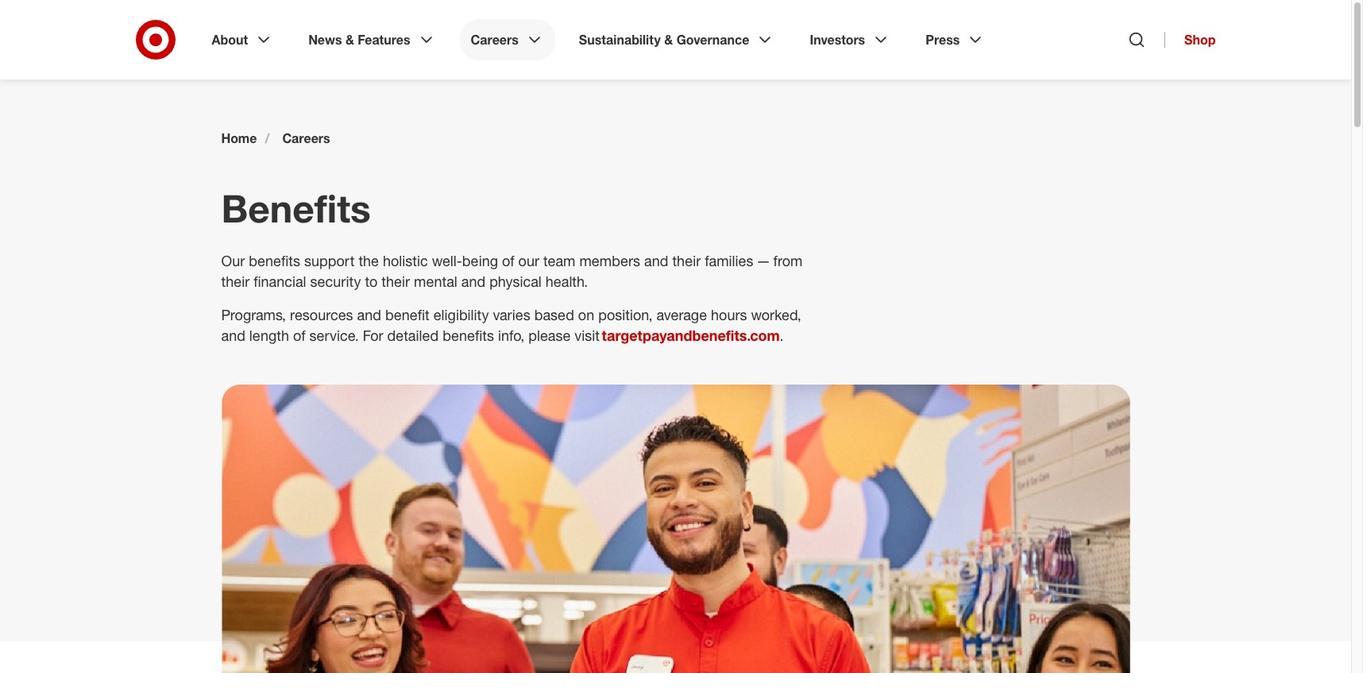 Task type: vqa. For each thing, say whether or not it's contained in the screenshot.
LENGTH
yes



Task type: describe. For each thing, give the bounding box(es) containing it.
detailed
[[387, 327, 439, 344]]

0 horizontal spatial their
[[221, 273, 250, 290]]

careers for careers link to the left
[[282, 130, 330, 146]]

team
[[543, 252, 576, 269]]

of inside the programs, resources and benefit eligibility varies based on position, average hours worked, and length of service. for detailed benefits info, please visit
[[293, 327, 306, 344]]

on
[[578, 306, 595, 323]]

sustainability
[[579, 32, 661, 48]]

and right members
[[645, 252, 669, 269]]

hours
[[711, 306, 747, 323]]

service.
[[309, 327, 359, 344]]

the
[[359, 252, 379, 269]]

features
[[358, 32, 410, 48]]

sustainability & governance link
[[568, 19, 786, 60]]

holistic
[[383, 252, 428, 269]]

1 horizontal spatial careers link
[[460, 19, 555, 60]]

average
[[657, 306, 707, 323]]

our
[[519, 252, 540, 269]]

press link
[[915, 19, 997, 60]]

0 horizontal spatial careers link
[[282, 130, 330, 146]]

resources
[[290, 306, 353, 323]]

visit
[[575, 327, 600, 344]]

& for sustainability
[[664, 32, 673, 48]]

& for news
[[346, 32, 354, 48]]

length
[[249, 327, 289, 344]]

support
[[304, 252, 355, 269]]

info,
[[498, 327, 525, 344]]

.
[[780, 327, 784, 344]]

families
[[705, 252, 754, 269]]

worked,
[[751, 306, 802, 323]]

press
[[926, 32, 960, 48]]

being
[[462, 252, 498, 269]]

programs,
[[221, 306, 286, 323]]

investors
[[810, 32, 866, 48]]

governance
[[677, 32, 750, 48]]

home link
[[221, 130, 257, 146]]



Task type: locate. For each thing, give the bounding box(es) containing it.
0 horizontal spatial of
[[293, 327, 306, 344]]

benefits inside the programs, resources and benefit eligibility varies based on position, average hours worked, and length of service. for detailed benefits info, please visit
[[443, 327, 494, 344]]

0 horizontal spatial careers
[[282, 130, 330, 146]]

careers
[[471, 32, 519, 48], [282, 130, 330, 146]]

0 vertical spatial careers
[[471, 32, 519, 48]]

from
[[774, 252, 803, 269]]

benefits
[[221, 185, 371, 231]]

targetpayandbenefits.com .
[[602, 327, 788, 344]]

targetpayandbenefits.com
[[602, 327, 780, 344]]

1 horizontal spatial of
[[502, 252, 515, 269]]

their down our
[[221, 273, 250, 290]]

targetpayandbenefits.com link
[[602, 327, 780, 344]]

based
[[535, 306, 574, 323]]

news & features link
[[297, 19, 447, 60]]

programs, resources and benefit eligibility varies based on position, average hours worked, and length of service. for detailed benefits info, please visit
[[221, 306, 802, 344]]

& inside sustainability & governance link
[[664, 32, 673, 48]]

please
[[529, 327, 571, 344]]

benefits up financial
[[249, 252, 300, 269]]

—
[[758, 252, 770, 269]]

of inside our benefits support the holistic well-being of our team members and their families — from their financial security to their mental and physical health.
[[502, 252, 515, 269]]

1 vertical spatial benefits
[[443, 327, 494, 344]]

benefits down eligibility
[[443, 327, 494, 344]]

our
[[221, 252, 245, 269]]

1 vertical spatial of
[[293, 327, 306, 344]]

1 vertical spatial careers
[[282, 130, 330, 146]]

varies
[[493, 306, 531, 323]]

investors link
[[799, 19, 902, 60]]

a group of people posing for a photo image
[[221, 385, 1130, 673]]

1 vertical spatial careers link
[[282, 130, 330, 146]]

position,
[[598, 306, 653, 323]]

benefits inside our benefits support the holistic well-being of our team members and their families — from their financial security to their mental and physical health.
[[249, 252, 300, 269]]

our benefits support the holistic well-being of our team members and their families — from their financial security to their mental and physical health.
[[221, 252, 803, 290]]

about
[[212, 32, 248, 48]]

news & features
[[308, 32, 410, 48]]

1 horizontal spatial careers
[[471, 32, 519, 48]]

and
[[645, 252, 669, 269], [462, 273, 486, 290], [357, 306, 381, 323], [221, 327, 245, 344]]

health.
[[546, 273, 588, 290]]

2 & from the left
[[664, 32, 673, 48]]

2 horizontal spatial their
[[673, 252, 701, 269]]

0 horizontal spatial &
[[346, 32, 354, 48]]

about link
[[201, 19, 285, 60]]

and down being
[[462, 273, 486, 290]]

mental
[[414, 273, 458, 290]]

financial
[[254, 273, 306, 290]]

0 horizontal spatial benefits
[[249, 252, 300, 269]]

and down programs,
[[221, 327, 245, 344]]

benefits
[[249, 252, 300, 269], [443, 327, 494, 344]]

& inside news & features link
[[346, 32, 354, 48]]

&
[[346, 32, 354, 48], [664, 32, 673, 48]]

benefit
[[385, 306, 430, 323]]

eligibility
[[434, 306, 489, 323]]

0 vertical spatial benefits
[[249, 252, 300, 269]]

to
[[365, 273, 378, 290]]

& left 'governance'
[[664, 32, 673, 48]]

news
[[308, 32, 342, 48]]

and up for
[[357, 306, 381, 323]]

of right length
[[293, 327, 306, 344]]

1 horizontal spatial their
[[382, 273, 410, 290]]

their
[[673, 252, 701, 269], [221, 273, 250, 290], [382, 273, 410, 290]]

careers for the right careers link
[[471, 32, 519, 48]]

careers link
[[460, 19, 555, 60], [282, 130, 330, 146]]

of left our in the top of the page
[[502, 252, 515, 269]]

their left families
[[673, 252, 701, 269]]

& right news
[[346, 32, 354, 48]]

0 vertical spatial careers link
[[460, 19, 555, 60]]

home
[[221, 130, 257, 146]]

their down holistic
[[382, 273, 410, 290]]

security
[[310, 273, 361, 290]]

for
[[363, 327, 383, 344]]

1 & from the left
[[346, 32, 354, 48]]

well-
[[432, 252, 462, 269]]

of
[[502, 252, 515, 269], [293, 327, 306, 344]]

shop link
[[1165, 32, 1216, 48]]

1 horizontal spatial benefits
[[443, 327, 494, 344]]

1 horizontal spatial &
[[664, 32, 673, 48]]

members
[[580, 252, 641, 269]]

sustainability & governance
[[579, 32, 750, 48]]

physical
[[490, 273, 542, 290]]

0 vertical spatial of
[[502, 252, 515, 269]]

shop
[[1185, 32, 1216, 48]]



